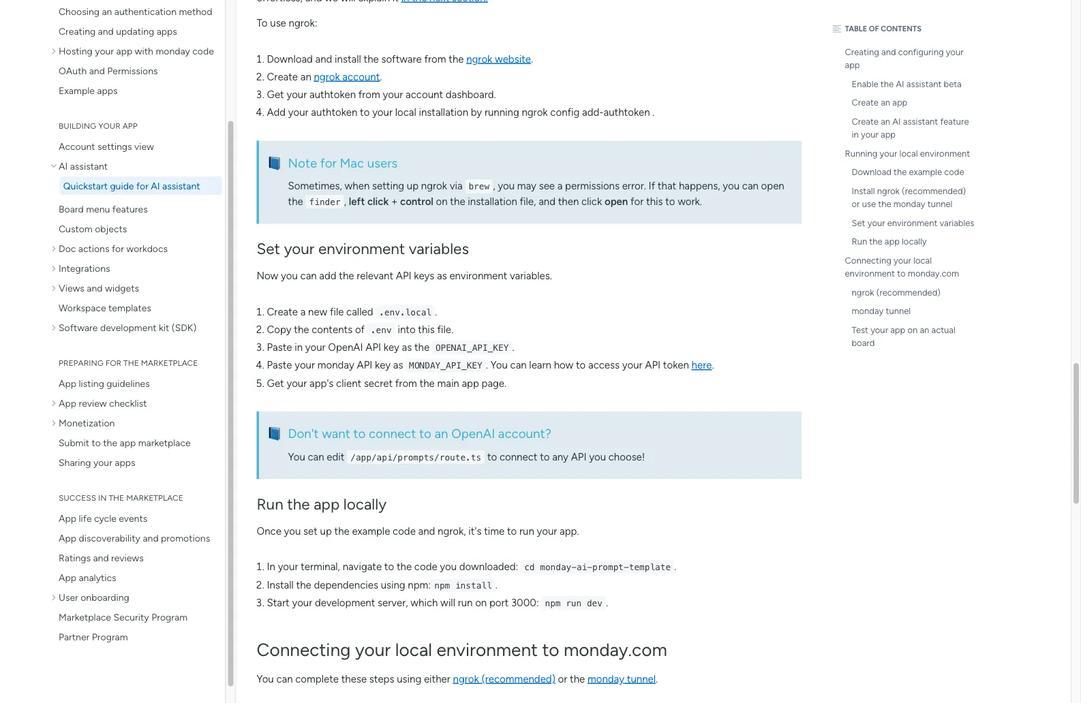 Task type: vqa. For each thing, say whether or not it's contained in the screenshot.


Task type: describe. For each thing, give the bounding box(es) containing it.
show subpages for user onboarding image
[[51, 593, 58, 602]]

local down run the app locally link
[[914, 255, 932, 266]]

configuring
[[898, 46, 944, 57]]

1 vertical spatial npm
[[545, 598, 561, 609]]

0 vertical spatial apps
[[156, 25, 177, 37]]

and for install
[[315, 53, 332, 65]]

variables.
[[510, 270, 552, 282]]

ngrok left via
[[421, 180, 447, 192]]

app inside creating and configuring your app
[[845, 60, 860, 71]]

for left the mac
[[320, 155, 337, 171]]

for up app listing guidelines
[[105, 358, 121, 368]]

add
[[267, 107, 286, 119]]

ngrok left config
[[522, 107, 548, 119]]

you left choose!
[[589, 451, 606, 463]]

from inside create a new file called .env.local . copy the contents of .env into this file. paste in your openai api key as the openai_api_key . paste your monday api key as monday_api_key . you can learn how to access your api token here . get your app's client secret from the main app page.
[[395, 377, 417, 390]]

1 horizontal spatial connecting your local environment to monday.com
[[845, 255, 959, 279]]

connecting your local environment to monday.com link
[[829, 251, 979, 283]]

integrations link
[[48, 259, 222, 278]]

📘 for note for mac users
[[267, 155, 280, 171]]

account?
[[498, 426, 552, 442]]

app listing guidelines
[[58, 378, 150, 389]]

app inside create an app link
[[893, 97, 908, 108]]

1 horizontal spatial monday tunnel link
[[836, 302, 979, 321]]

or inside install ngrok (recommended) or use the monday tunnel
[[852, 199, 860, 210]]

monday-
[[540, 563, 577, 573]]

add
[[319, 270, 337, 282]]

once you set up the example code and ngrok, it's time to run your app.
[[257, 525, 579, 538]]

sharing your apps link
[[48, 453, 222, 472]]

checklist
[[109, 398, 147, 409]]

monday inside monday tunnel link
[[852, 306, 884, 317]]

app for app discoverability and promotions
[[58, 533, 76, 544]]

account
[[58, 140, 95, 152]]

error.
[[622, 180, 646, 192]]

app inside create a new file called .env.local . copy the contents of .env into this file. paste in your openai api key as the openai_api_key . paste your monday api key as monday_api_key . you can learn how to access your api token here . get your app's client secret from the main app page.
[[462, 377, 479, 390]]

1 vertical spatial variables
[[409, 240, 469, 258]]

2 click from the left
[[582, 195, 602, 208]]

code down running your local environment
[[945, 167, 964, 178]]

a inside , you may see a permissions error. if that happens, you can open the
[[558, 180, 563, 192]]

quickstart
[[63, 180, 107, 192]]

show subpages for doc actions for workdocs image
[[51, 244, 58, 253]]

and for updating
[[98, 25, 113, 37]]

a inside create a new file called .env.local . copy the contents of .env into this file. paste in your openai api key as the openai_api_key . paste your monday api key as monday_api_key . you can learn how to access your api token here . get your app's client secret from the main app page.
[[301, 306, 306, 318]]

code down method
[[192, 45, 214, 57]]

app for app review checklist
[[58, 398, 76, 409]]

0 horizontal spatial run
[[458, 597, 473, 609]]

0 horizontal spatial connecting your local environment to monday.com
[[257, 640, 667, 661]]

permissions
[[107, 65, 158, 76]]

run the app locally inside run the app locally link
[[852, 236, 927, 247]]

1 horizontal spatial set
[[852, 218, 866, 228]]

by
[[471, 107, 482, 119]]

quickstart guide for ai assistant link
[[59, 177, 222, 195]]

app inside create an ai assistant feature in your app
[[881, 129, 896, 140]]

development inside the software development kit (sdk) link
[[100, 322, 156, 333]]

edit
[[327, 451, 345, 463]]

copy
[[267, 324, 292, 336]]

that
[[658, 180, 677, 192]]

you left set
[[284, 525, 301, 538]]

account settings view link
[[48, 137, 222, 155]]

user onboarding
[[58, 592, 129, 603]]

get inside create a new file called .env.local . copy the contents of .env into this file. paste in your openai api key as the openai_api_key . paste your monday api key as monday_api_key . you can learn how to access your api token here . get your app's client secret from the main app page.
[[267, 377, 284, 390]]

installation inside download and install the software from the ngrok website . create an ngrok account . get your authtoken from your account dashboard. add your authtoken to your local installation by running ngrok config add-authtoken .
[[419, 107, 468, 119]]

0 vertical spatial as
[[437, 270, 447, 282]]

and for configuring
[[882, 46, 896, 57]]

workspace
[[58, 302, 106, 314]]

1 vertical spatial locally
[[343, 495, 387, 513]]

monday inside create a new file called .env.local . copy the contents of .env into this file. paste in your openai api key as the openai_api_key . paste your monday api key as monday_api_key . you can learn how to access your api token here . get your app's client secret from the main app page.
[[318, 359, 354, 372]]

0 vertical spatial key
[[384, 342, 399, 354]]

ngrok (recommended)
[[852, 287, 941, 298]]

app up account settings view 'link'
[[122, 121, 137, 131]]

0 vertical spatial set your environment variables
[[852, 218, 975, 228]]

reviews
[[111, 552, 143, 564]]

board menu features link
[[48, 200, 222, 218]]

environment up the you can complete these steps using either ngrok (recommended) or the monday tunnel .
[[437, 640, 538, 661]]

0 horizontal spatial or
[[558, 673, 568, 685]]

2 vertical spatial apps
[[114, 457, 135, 468]]

app up set
[[314, 495, 340, 513]]

0 vertical spatial on
[[436, 195, 448, 208]]

2 vertical spatial in
[[98, 493, 106, 503]]

you can complete these steps using either ngrok (recommended) or the monday tunnel .
[[257, 673, 658, 685]]

0 horizontal spatial tunnel
[[627, 673, 656, 685]]

ai-
[[577, 563, 593, 573]]

locally inside run the app locally link
[[902, 236, 927, 247]]

want
[[322, 426, 350, 442]]

ngrok:
[[289, 17, 317, 29]]

widgets
[[105, 282, 139, 294]]

0 horizontal spatial example
[[352, 525, 390, 538]]

1 vertical spatial connect
[[500, 451, 538, 463]]

api left keys
[[396, 270, 412, 282]]

creating and configuring your app
[[845, 46, 964, 71]]

objects
[[95, 223, 127, 235]]

1 vertical spatial run
[[257, 495, 283, 513]]

and for reviews
[[93, 552, 108, 564]]

environment inside connecting your local environment to monday.com
[[845, 268, 895, 279]]

0 horizontal spatial open
[[605, 195, 628, 208]]

settings
[[97, 140, 132, 152]]

api left token
[[645, 359, 661, 372]]

submit to the app marketplace
[[58, 437, 190, 449]]

security
[[113, 612, 149, 623]]

in inside create a new file called .env.local . copy the contents of .env into this file. paste in your openai api key as the openai_api_key . paste your monday api key as monday_api_key . you can learn how to access your api token here . get your app's client secret from the main app page.
[[295, 342, 303, 354]]

keys
[[414, 270, 435, 282]]

creating for creating and configuring your app
[[845, 46, 879, 57]]

these
[[341, 673, 367, 685]]

environment up relevant
[[318, 240, 405, 258]]

ratings and reviews link
[[48, 549, 222, 567]]

method
[[179, 5, 212, 17]]

oauth and permissions link
[[48, 61, 222, 80]]

0 horizontal spatial ngrok (recommended) link
[[453, 673, 556, 685]]

oauth and permissions
[[58, 65, 158, 76]]

the inside install ngrok (recommended) or use the monday tunnel
[[878, 199, 892, 210]]

1 vertical spatial installation
[[468, 195, 517, 208]]

0 horizontal spatial npm
[[434, 581, 450, 591]]

install ngrok (recommended) or use the monday tunnel link
[[836, 182, 979, 214]]

for right guide
[[136, 180, 148, 192]]

to inside create a new file called .env.local . copy the contents of .env into this file. paste in your openai api key as the openai_api_key . paste your monday api key as monday_api_key . you can learn how to access your api token here . get your app's client secret from the main app page.
[[576, 359, 586, 372]]

control
[[400, 195, 434, 208]]

app inside run the app locally link
[[885, 236, 900, 247]]

then
[[558, 195, 579, 208]]

local up the download the example code
[[900, 148, 918, 159]]

dependencies
[[314, 579, 378, 591]]

create a new file called .env.local . copy the contents of .env into this file. paste in your openai api key as the openai_api_key . paste your monday api key as monday_api_key . you can learn how to access your api token here . get your app's client secret from the main app page.
[[267, 306, 714, 390]]

/app/api/prompts/route.ts
[[351, 452, 481, 462]]

2 vertical spatial as
[[393, 359, 403, 372]]

creating and updating apps link
[[48, 22, 222, 40]]

and down see
[[539, 195, 556, 208]]

on inside in your terminal, navigate to the code you downloaded: cd monday-ai-prompt-template . install the dependencies using npm: npm install . start your development server, which will run on port 3000: npm run dev .
[[475, 597, 487, 609]]

guidelines
[[106, 378, 150, 389]]

1 vertical spatial using
[[397, 673, 422, 685]]

ngrok down ngrok:
[[314, 71, 340, 83]]

onboarding
[[80, 592, 129, 603]]

navigate
[[343, 561, 382, 574]]

in
[[267, 561, 275, 574]]

1 vertical spatial marketplace
[[138, 437, 190, 449]]

marketplace for app listing guidelines
[[141, 358, 198, 368]]

actions
[[78, 243, 109, 254]]

you up finder , left click + control on the installation file, and then click open for this to work.
[[498, 180, 515, 192]]

promotions
[[161, 533, 210, 544]]

1 vertical spatial openai
[[451, 426, 495, 442]]

open inside , you may see a permissions error. if that happens, you can open the
[[761, 180, 785, 192]]

can left edit
[[308, 451, 324, 463]]

your inside test your app on an actual board
[[871, 325, 888, 335]]

which
[[411, 597, 438, 609]]

local up either
[[395, 640, 432, 661]]

npm:
[[408, 579, 431, 591]]

hide subpages for ai assistant image
[[49, 164, 58, 171]]

api down .env
[[366, 342, 381, 354]]

1 horizontal spatial run
[[852, 236, 867, 247]]

app review checklist
[[58, 398, 147, 409]]

.env.local
[[379, 307, 432, 317]]

prompt-
[[593, 563, 629, 573]]

board
[[58, 203, 83, 215]]

views and widgets link
[[48, 279, 222, 297]]

download the example code
[[852, 167, 964, 178]]

install inside in your terminal, navigate to the code you downloaded: cd monday-ai-prompt-template . install the dependencies using npm: npm install . start your development server, which will run on port 3000: npm run dev .
[[455, 581, 492, 591]]

using inside in your terminal, navigate to the code you downloaded: cd monday-ai-prompt-template . install the dependencies using npm: npm install . start your development server, which will run on port 3000: npm run dev .
[[381, 579, 405, 591]]

an inside create an ai assistant feature in your app
[[881, 116, 891, 127]]

an inside download and install the software from the ngrok website . create an ngrok account . get your authtoken from your account dashboard. add your authtoken to your local installation by running ngrok config add-authtoken .
[[301, 71, 311, 83]]

brew
[[469, 181, 490, 192]]

example
[[58, 85, 94, 96]]

running your local environment
[[845, 148, 970, 159]]

and inside app discoverability and promotions link
[[142, 533, 158, 544]]

main
[[437, 377, 459, 390]]

app for app listing guidelines
[[58, 378, 76, 389]]

assistant up create an app link
[[907, 78, 942, 89]]

tunnel inside monday tunnel link
[[886, 306, 911, 317]]

0 horizontal spatial use
[[270, 17, 286, 29]]

download for download the example code
[[852, 167, 892, 178]]

you right now
[[281, 270, 298, 282]]

2 horizontal spatial run
[[566, 598, 582, 609]]

app discoverability and promotions link
[[48, 529, 222, 548]]

into
[[398, 324, 416, 336]]

app analytics link
[[48, 569, 222, 587]]

1 vertical spatial connecting
[[257, 640, 351, 661]]

up for the
[[320, 525, 332, 538]]

run the app locally link
[[836, 233, 979, 251]]

page.
[[482, 377, 507, 390]]

creating for creating and updating apps
[[58, 25, 95, 37]]

monday inside hosting your app with monday code link
[[155, 45, 190, 57]]

you right happens,
[[723, 180, 740, 192]]

api right the any
[[571, 451, 587, 463]]

openai inside create a new file called .env.local . copy the contents of .env into this file. paste in your openai api key as the openai_api_key . paste your monday api key as monday_api_key . you can learn how to access your api token here . get your app's client secret from the main app page.
[[328, 342, 363, 354]]

code left ngrok, on the bottom left of the page
[[393, 525, 416, 538]]

1 vertical spatial apps
[[97, 85, 117, 96]]

board menu features
[[58, 203, 147, 215]]

sometimes,
[[288, 180, 342, 192]]

ngrok inside install ngrok (recommended) or use the monday tunnel
[[877, 185, 900, 196]]

0 horizontal spatial set
[[257, 240, 280, 258]]

board
[[852, 338, 875, 349]]

download for download and install the software from the ngrok website . create an ngrok account . get your authtoken from your account dashboard. add your authtoken to your local installation by running ngrok config add-authtoken .
[[267, 53, 313, 65]]

new
[[308, 306, 327, 318]]

note for mac users
[[288, 155, 398, 171]]

an up you can edit /app/api/prompts/route.ts to connect to any api you choose!
[[435, 426, 448, 442]]

environment left variables.
[[450, 270, 507, 282]]

building your app
[[58, 121, 137, 131]]

ngrok website link
[[467, 53, 531, 65]]

app life cycle events link
[[48, 509, 222, 528]]

assistant inside create an ai assistant feature in your app
[[903, 116, 938, 127]]

up for ngrok
[[407, 180, 419, 192]]

example apps link
[[48, 81, 222, 100]]

app discoverability and promotions
[[58, 533, 210, 544]]

an down the enable the ai assistant beta
[[881, 97, 891, 108]]

0 horizontal spatial account
[[343, 71, 380, 83]]

assistant down 'ai assistant' link
[[162, 180, 200, 192]]

1 vertical spatial as
[[402, 342, 412, 354]]

monday.com inside connecting your local environment to monday.com
[[908, 268, 959, 279]]



Task type: locate. For each thing, give the bounding box(es) containing it.
1 horizontal spatial variables
[[940, 218, 975, 228]]

success in the marketplace
[[58, 493, 183, 503]]

1 vertical spatial (recommended)
[[877, 287, 941, 298]]

test your app on an actual board link
[[836, 321, 979, 353]]

3000:
[[511, 597, 539, 609]]

0 vertical spatial install
[[335, 53, 361, 65]]

ngrok up monday tunnel
[[852, 287, 875, 298]]

variables up run the app locally link
[[940, 218, 975, 228]]

users
[[367, 155, 398, 171]]

2 vertical spatial marketplace
[[126, 493, 183, 503]]

time
[[484, 525, 505, 538]]

enable
[[852, 78, 879, 89]]

can right happens,
[[742, 180, 759, 192]]

0 horizontal spatial ,
[[344, 195, 346, 208]]

download down the running
[[852, 167, 892, 178]]

marketplace for app life cycle events
[[126, 493, 183, 503]]

happens,
[[679, 180, 720, 192]]

0 vertical spatial development
[[100, 322, 156, 333]]

secret
[[364, 377, 393, 390]]

0 horizontal spatial connecting
[[257, 640, 351, 661]]

example down running your local environment
[[909, 167, 942, 178]]

connect up /app/api/prompts/route.ts
[[369, 426, 416, 442]]

0 vertical spatial use
[[270, 17, 286, 29]]

tunnel inside install ngrok (recommended) or use the monday tunnel
[[928, 199, 953, 210]]

using right steps
[[397, 673, 422, 685]]

1 📘 from the top
[[267, 155, 280, 171]]

template
[[629, 563, 671, 573]]

connecting inside connecting your local environment to monday.com
[[845, 255, 892, 266]]

1 vertical spatial example
[[352, 525, 390, 538]]

set up now
[[257, 240, 280, 258]]

and down app life cycle events link
[[142, 533, 158, 544]]

0 vertical spatial ngrok (recommended) link
[[836, 283, 979, 302]]

1 get from the top
[[267, 89, 284, 101]]

1 vertical spatial set your environment variables
[[257, 240, 469, 258]]

an down the create an app
[[881, 116, 891, 127]]

life
[[78, 513, 91, 524]]

set your environment variables
[[852, 218, 975, 228], [257, 240, 469, 258]]

a left new
[[301, 306, 306, 318]]

app up show subpages for monetization image
[[58, 398, 76, 409]]

your inside connecting your local environment to monday.com
[[894, 255, 912, 266]]

, you may see a permissions error. if that happens, you can open the
[[288, 180, 785, 208]]

click left +
[[367, 195, 389, 208]]

connecting your local environment to monday.com up the you can complete these steps using either ngrok (recommended) or the monday tunnel .
[[257, 640, 667, 661]]

0 horizontal spatial run
[[257, 495, 283, 513]]

program down marketplace security program
[[92, 631, 128, 643]]

app up show subpages for app review checklist image
[[58, 378, 76, 389]]

and for widgets
[[86, 282, 102, 294]]

2 horizontal spatial tunnel
[[928, 199, 953, 210]]

0 horizontal spatial monday.com
[[564, 640, 667, 661]]

in inside create an ai assistant feature in your app
[[852, 129, 859, 140]]

use
[[270, 17, 286, 29], [862, 199, 876, 210]]

0 horizontal spatial openai
[[328, 342, 363, 354]]

1 horizontal spatial npm
[[545, 598, 561, 609]]

locally down set your environment variables link
[[902, 236, 927, 247]]

monday inside install ngrok (recommended) or use the monday tunnel
[[894, 199, 926, 210]]

click
[[367, 195, 389, 208], [582, 195, 602, 208]]

install
[[335, 53, 361, 65], [455, 581, 492, 591]]

connecting up ngrok (recommended)
[[845, 255, 892, 266]]

ai up create an app link
[[896, 78, 905, 89]]

1 paste from the top
[[267, 342, 292, 354]]

views and widgets
[[58, 282, 139, 294]]

your inside create an ai assistant feature in your app
[[861, 129, 879, 140]]

ai down account
[[58, 160, 67, 172]]

partner
[[58, 631, 89, 643]]

api up the secret
[[357, 359, 373, 372]]

an left actual
[[920, 325, 930, 335]]

environment
[[920, 148, 970, 159], [888, 218, 938, 228], [318, 240, 405, 258], [845, 268, 895, 279], [450, 270, 507, 282], [437, 640, 538, 661]]

and up ngrok account link
[[315, 53, 332, 65]]

install down downloaded:
[[455, 581, 492, 591]]

1 vertical spatial connecting your local environment to monday.com
[[257, 640, 667, 661]]

and inside download and install the software from the ngrok website . create an ngrok account . get your authtoken from your account dashboard. add your authtoken to your local installation by running ngrok config add-authtoken .
[[315, 53, 332, 65]]

you down 'don't'
[[288, 451, 305, 463]]

0 vertical spatial 📘
[[267, 155, 280, 171]]

0 horizontal spatial up
[[320, 525, 332, 538]]

you for /app/api/prompts/route.ts
[[288, 451, 305, 463]]

you inside create a new file called .env.local . copy the contents of .env into this file. paste in your openai api key as the openai_api_key . paste your monday api key as monday_api_key . you can learn how to access your api token here . get your app's client secret from the main app page.
[[491, 359, 508, 372]]

1 horizontal spatial up
[[407, 180, 419, 192]]

development inside in your terminal, navigate to the code you downloaded: cd monday-ai-prompt-template . install the dependencies using npm: npm install . start your development server, which will run on port 3000: npm run dev .
[[315, 597, 375, 609]]

assistant up quickstart
[[70, 160, 107, 172]]

account
[[343, 71, 380, 83], [406, 89, 443, 101]]

.env
[[371, 325, 392, 335]]

cd
[[524, 563, 535, 573]]

either
[[424, 673, 451, 685]]

access
[[588, 359, 620, 372]]

0 horizontal spatial download
[[267, 53, 313, 65]]

use right to
[[270, 17, 286, 29]]

1 horizontal spatial ,
[[493, 180, 495, 192]]

doc actions for workdocs link
[[48, 239, 222, 258]]

📘 left note
[[267, 155, 280, 171]]

can inside , you may see a permissions error. if that happens, you can open the
[[742, 180, 759, 192]]

note
[[288, 155, 317, 171]]

steps
[[369, 673, 394, 685]]

discoverability
[[78, 533, 140, 544]]

1 vertical spatial tunnel
[[886, 306, 911, 317]]

app review checklist link
[[48, 394, 222, 413]]

1 horizontal spatial on
[[475, 597, 487, 609]]

feature
[[941, 116, 969, 127]]

📘 for don't want to connect to an openai account?
[[267, 426, 280, 442]]

monday_api_key
[[409, 361, 483, 371]]

and left configuring
[[882, 46, 896, 57]]

install inside install ngrok (recommended) or use the monday tunnel
[[852, 185, 875, 196]]

npm
[[434, 581, 450, 591], [545, 598, 561, 609]]

partner program link
[[48, 628, 222, 646]]

0 horizontal spatial set your environment variables
[[257, 240, 469, 258]]

monday.com down run the app locally link
[[908, 268, 959, 279]]

0 vertical spatial tunnel
[[928, 199, 953, 210]]

show subpages for hosting your app with monday code image
[[51, 46, 58, 56]]

connecting
[[845, 255, 892, 266], [257, 640, 351, 661]]

listing
[[78, 378, 104, 389]]

run up once
[[257, 495, 283, 513]]

from right the secret
[[395, 377, 417, 390]]

to inside download and install the software from the ngrok website . create an ngrok account . get your authtoken from your account dashboard. add your authtoken to your local installation by running ngrok config add-authtoken .
[[360, 107, 370, 119]]

for down error.
[[631, 195, 644, 208]]

0 vertical spatial from
[[424, 53, 446, 65]]

2 get from the top
[[267, 377, 284, 390]]

you inside in your terminal, navigate to the code you downloaded: cd monday-ai-prompt-template . install the dependencies using npm: npm install . start your development server, which will run on port 3000: npm run dev .
[[440, 561, 457, 574]]

1 vertical spatial key
[[375, 359, 391, 372]]

view
[[134, 140, 154, 152]]

ngrok right either
[[453, 673, 479, 685]]

and left ngrok, on the bottom left of the page
[[418, 525, 435, 538]]

for down objects
[[111, 243, 124, 254]]

0 vertical spatial using
[[381, 579, 405, 591]]

an inside test your app on an actual board
[[920, 325, 930, 335]]

ai inside 'ai assistant' link
[[58, 160, 67, 172]]

integrations
[[58, 263, 110, 274]]

1 vertical spatial on
[[908, 325, 918, 335]]

this inside create a new file called .env.local . copy the contents of .env into this file. paste in your openai api key as the openai_api_key . paste your monday api key as monday_api_key . you can learn how to access your api token here . get your app's client secret from the main app page.
[[418, 324, 435, 336]]

ai down 'ai assistant' link
[[151, 180, 160, 192]]

set
[[852, 218, 866, 228], [257, 240, 280, 258]]

2 app from the top
[[58, 398, 76, 409]]

click down permissions
[[582, 195, 602, 208]]

1 vertical spatial open
[[605, 195, 628, 208]]

5 app from the top
[[58, 572, 76, 584]]

use inside install ngrok (recommended) or use the monday tunnel
[[862, 199, 876, 210]]

you up will
[[440, 561, 457, 574]]

get up add
[[267, 89, 284, 101]]

connect down 'account?'
[[500, 451, 538, 463]]

create for new
[[267, 306, 298, 318]]

0 vertical spatial installation
[[419, 107, 468, 119]]

0 vertical spatial this
[[646, 195, 663, 208]]

1 vertical spatial paste
[[267, 359, 292, 372]]

1 horizontal spatial install
[[852, 185, 875, 196]]

app for app life cycle events
[[58, 513, 76, 524]]

views
[[58, 282, 84, 294]]

complete
[[295, 673, 339, 685]]

get inside download and install the software from the ngrok website . create an ngrok account . get your authtoken from your account dashboard. add your authtoken to your local installation by running ngrok config add-authtoken .
[[267, 89, 284, 101]]

program inside the partner program link
[[92, 631, 128, 643]]

0 horizontal spatial from
[[358, 89, 380, 101]]

monday tunnel link
[[836, 302, 979, 321], [588, 673, 656, 685]]

1 vertical spatial creating
[[845, 46, 879, 57]]

hosting
[[58, 45, 92, 57]]

website
[[495, 53, 531, 65]]

on left port
[[475, 597, 487, 609]]

show subpages for monetization image
[[51, 418, 58, 428]]

show subpages for app review checklist image
[[51, 399, 58, 408]]

it's
[[469, 525, 482, 538]]

creating up 'hosting'
[[58, 25, 95, 37]]

download inside download and install the software from the ngrok website . create an ngrok account . get your authtoken from your account dashboard. add your authtoken to your local installation by running ngrok config add-authtoken .
[[267, 53, 313, 65]]

1 horizontal spatial connect
[[500, 451, 538, 463]]

1 vertical spatial run the app locally
[[257, 495, 387, 513]]

create down the create an app
[[852, 116, 879, 127]]

and inside creating and configuring your app
[[882, 46, 896, 57]]

0 horizontal spatial in
[[98, 493, 106, 503]]

npm right 3000:
[[545, 598, 561, 609]]

running
[[845, 148, 878, 159]]

marketplace security program link
[[48, 608, 222, 627]]

key down .env
[[384, 342, 399, 354]]

and inside ratings and reviews link
[[93, 552, 108, 564]]

2 horizontal spatial on
[[908, 325, 918, 335]]

1 horizontal spatial example
[[909, 167, 942, 178]]

in your terminal, navigate to the code you downloaded: cd monday-ai-prompt-template . install the dependencies using npm: npm install . start your development server, which will run on port 3000: npm run dev .
[[267, 561, 677, 609]]

run the app locally up set
[[257, 495, 387, 513]]

creating and configuring your app link
[[829, 43, 979, 75]]

apps down submit to the app marketplace
[[114, 457, 135, 468]]

1 vertical spatial monday tunnel link
[[588, 673, 656, 685]]

1 horizontal spatial account
[[406, 89, 443, 101]]

1 vertical spatial or
[[558, 673, 568, 685]]

enable the ai assistant beta
[[852, 78, 962, 89]]

2 horizontal spatial from
[[424, 53, 446, 65]]

0 vertical spatial connect
[[369, 426, 416, 442]]

building
[[58, 121, 96, 131]]

see
[[539, 180, 555, 192]]

dashboard.
[[446, 89, 496, 101]]

openai up you can edit /app/api/prompts/route.ts to connect to any api you choose!
[[451, 426, 495, 442]]

ai inside quickstart guide for ai assistant link
[[151, 180, 160, 192]]

updating
[[116, 25, 154, 37]]

2 paste from the top
[[267, 359, 292, 372]]

0 horizontal spatial creating
[[58, 25, 95, 37]]

0 horizontal spatial install
[[267, 579, 294, 591]]

0 horizontal spatial variables
[[409, 240, 469, 258]]

create for ai
[[852, 116, 879, 127]]

set up run the app locally link
[[852, 218, 866, 228]]

0 vertical spatial install
[[852, 185, 875, 196]]

and inside oauth and permissions link
[[89, 65, 105, 76]]

4 app from the top
[[58, 533, 76, 544]]

an up creating and updating apps
[[102, 5, 112, 17]]

downloaded:
[[459, 561, 518, 574]]

0 vertical spatial up
[[407, 180, 419, 192]]

the inside , you may see a permissions error. if that happens, you can open the
[[288, 195, 303, 208]]

1 vertical spatial account
[[406, 89, 443, 101]]

2 vertical spatial (recommended)
[[482, 673, 556, 685]]

0 vertical spatial set
[[852, 218, 866, 228]]

and inside views and widgets link
[[86, 282, 102, 294]]

locally down edit
[[343, 495, 387, 513]]

app for app analytics
[[58, 572, 76, 584]]

create inside create a new file called .env.local . copy the contents of .env into this file. paste in your openai api key as the openai_api_key . paste your monday api key as monday_api_key . you can learn how to access your api token here . get your app's client secret from the main app page.
[[267, 306, 298, 318]]

1 horizontal spatial from
[[395, 377, 417, 390]]

with
[[134, 45, 153, 57]]

create inside download and install the software from the ngrok website . create an ngrok account . get your authtoken from your account dashboard. add your authtoken to your local installation by running ngrok config add-authtoken .
[[267, 71, 298, 83]]

0 vertical spatial example
[[909, 167, 942, 178]]

ngrok (recommended) link up monday tunnel
[[836, 283, 979, 302]]

and for permissions
[[89, 65, 105, 76]]

app inside hosting your app with monday code link
[[116, 45, 132, 57]]

download
[[267, 53, 313, 65], [852, 167, 892, 178]]

1 vertical spatial install
[[267, 579, 294, 591]]

ai inside create an ai assistant feature in your app
[[893, 116, 901, 127]]

2 vertical spatial you
[[257, 673, 274, 685]]

0 vertical spatial you
[[491, 359, 508, 372]]

1 vertical spatial up
[[320, 525, 332, 538]]

0 horizontal spatial run the app locally
[[257, 495, 387, 513]]

1 vertical spatial development
[[315, 597, 375, 609]]

set your environment variables up run the app locally link
[[852, 218, 975, 228]]

user
[[58, 592, 78, 603]]

development down the templates
[[100, 322, 156, 333]]

2 📘 from the top
[[267, 426, 280, 442]]

sharing
[[58, 457, 91, 468]]

environment inside the running your local environment link
[[920, 148, 970, 159]]

program inside marketplace security program 'link'
[[151, 612, 187, 623]]

1 vertical spatial monday.com
[[564, 640, 667, 661]]

and inside creating and updating apps link
[[98, 25, 113, 37]]

test
[[852, 325, 869, 335]]

ngrok left website
[[467, 53, 493, 65]]

create for app
[[852, 97, 879, 108]]

you for these
[[257, 673, 274, 685]]

download and install the software from the ngrok website . create an ngrok account . get your authtoken from your account dashboard. add your authtoken to your local installation by running ngrok config add-authtoken .
[[267, 53, 655, 119]]

, inside , you may see a permissions error. if that happens, you can open the
[[493, 180, 495, 192]]

1 horizontal spatial run
[[520, 525, 534, 538]]

install inside in your terminal, navigate to the code you downloaded: cd monday-ai-prompt-template . install the dependencies using npm: npm install . start your development server, which will run on port 3000: npm run dev .
[[267, 579, 294, 591]]

(sdk)
[[171, 322, 196, 333]]

called
[[346, 306, 373, 318]]

this left file.
[[418, 324, 435, 336]]

relevant
[[357, 270, 393, 282]]

using up server,
[[381, 579, 405, 591]]

1 vertical spatial ngrok (recommended) link
[[453, 673, 556, 685]]

can left add
[[300, 270, 317, 282]]

0 horizontal spatial monday tunnel link
[[588, 673, 656, 685]]

development down dependencies
[[315, 597, 375, 609]]

0 horizontal spatial click
[[367, 195, 389, 208]]

0 horizontal spatial install
[[335, 53, 361, 65]]

run up connecting your local environment to monday.com link
[[852, 236, 867, 247]]

app left with on the left top
[[116, 45, 132, 57]]

code inside in your terminal, navigate to the code you downloaded: cd monday-ai-prompt-template . install the dependencies using npm: npm install . start your development server, which will run on port 3000: npm run dev .
[[414, 561, 437, 574]]

3 app from the top
[[58, 513, 76, 524]]

app up user at left bottom
[[58, 572, 76, 584]]

0 horizontal spatial development
[[100, 322, 156, 333]]

local down software
[[395, 107, 416, 119]]

0 horizontal spatial on
[[436, 195, 448, 208]]

0 vertical spatial variables
[[940, 218, 975, 228]]

openai_api_key
[[436, 343, 509, 353]]

app inside submit to the app marketplace link
[[119, 437, 135, 449]]

ratings
[[58, 552, 90, 564]]

1 horizontal spatial click
[[582, 195, 602, 208]]

marketplace up app life cycle events link
[[126, 493, 183, 503]]

app down the enable the ai assistant beta
[[893, 97, 908, 108]]

(recommended)
[[902, 185, 966, 196], [877, 287, 941, 298], [482, 673, 556, 685]]

on inside test your app on an actual board
[[908, 325, 918, 335]]

app inside test your app on an actual board
[[891, 325, 906, 335]]

on right control
[[436, 195, 448, 208]]

get
[[267, 89, 284, 101], [267, 377, 284, 390]]

to inside in your terminal, navigate to the code you downloaded: cd monday-ai-prompt-template . install the dependencies using npm: npm install . start your development server, which will run on port 3000: npm run dev .
[[384, 561, 394, 574]]

user onboarding link
[[48, 588, 222, 607]]

connecting your local environment to monday.com
[[845, 255, 959, 279], [257, 640, 667, 661]]

install inside download and install the software from the ngrok website . create an ngrok account . get your authtoken from your account dashboard. add your authtoken to your local installation by running ngrok config add-authtoken .
[[335, 53, 361, 65]]

create inside create an ai assistant feature in your app
[[852, 116, 879, 127]]

0 horizontal spatial a
[[301, 306, 306, 318]]

show subpages for software development kit (sdk) image
[[51, 323, 58, 332]]

app up the running your local environment link
[[881, 129, 896, 140]]

1 horizontal spatial in
[[295, 342, 303, 354]]

1 vertical spatial this
[[418, 324, 435, 336]]

analytics
[[78, 572, 116, 584]]

can inside create a new file called .env.local . copy the contents of .env into this file. paste in your openai api key as the openai_api_key . paste your monday api key as monday_api_key . you can learn how to access your api token here . get your app's client secret from the main app page.
[[510, 359, 527, 372]]

your inside creating and configuring your app
[[946, 46, 964, 57]]

show subpages for integrations image
[[51, 264, 58, 273]]

marketplace security program
[[58, 612, 187, 623]]

creating inside creating and configuring your app
[[845, 46, 879, 57]]

0 vertical spatial open
[[761, 180, 785, 192]]

get left app's
[[267, 377, 284, 390]]

and up analytics
[[93, 552, 108, 564]]

create up add
[[267, 71, 298, 83]]

ai inside enable the ai assistant beta link
[[896, 78, 905, 89]]

to
[[257, 17, 268, 29]]

install ngrok (recommended) or use the monday tunnel
[[852, 185, 966, 210]]

a right see
[[558, 180, 563, 192]]

account settings view
[[58, 140, 154, 152]]

menu
[[86, 203, 110, 215]]

this down the "if"
[[646, 195, 663, 208]]

1 horizontal spatial monday.com
[[908, 268, 959, 279]]

app down set your environment variables link
[[885, 236, 900, 247]]

ngrok,
[[438, 525, 466, 538]]

1 horizontal spatial use
[[862, 199, 876, 210]]

show subpages for views and widgets image
[[51, 283, 58, 293]]

+
[[391, 195, 398, 208]]

create
[[267, 71, 298, 83], [852, 97, 879, 108], [852, 116, 879, 127], [267, 306, 298, 318]]

on left actual
[[908, 325, 918, 335]]

environment inside set your environment variables link
[[888, 218, 938, 228]]

choose!
[[609, 451, 645, 463]]

1 app from the top
[[58, 378, 76, 389]]

1 click from the left
[[367, 195, 389, 208]]

apps
[[156, 25, 177, 37], [97, 85, 117, 96], [114, 457, 135, 468]]

dev
[[587, 598, 603, 609]]

npm up will
[[434, 581, 450, 591]]

your
[[95, 45, 114, 57], [946, 46, 964, 57], [287, 89, 307, 101], [383, 89, 403, 101], [288, 107, 309, 119], [372, 107, 393, 119], [98, 121, 120, 131], [861, 129, 879, 140], [880, 148, 898, 159], [868, 218, 885, 228], [284, 240, 315, 258], [894, 255, 912, 266], [871, 325, 888, 335], [305, 342, 326, 354], [295, 359, 315, 372], [622, 359, 643, 372], [287, 377, 307, 390], [93, 457, 112, 468], [537, 525, 557, 538], [278, 561, 298, 574], [292, 597, 312, 609], [355, 640, 391, 661]]

can left 'complete'
[[276, 673, 293, 685]]

example apps
[[58, 85, 117, 96]]

1 horizontal spatial this
[[646, 195, 663, 208]]

features
[[112, 203, 147, 215]]

up up control
[[407, 180, 419, 192]]

events
[[119, 513, 147, 524]]

installation down brew
[[468, 195, 517, 208]]

0 horizontal spatial this
[[418, 324, 435, 336]]

app right main
[[462, 377, 479, 390]]

custom
[[58, 223, 92, 235]]

software development kit (sdk) link
[[48, 318, 222, 337]]

0 vertical spatial paste
[[267, 342, 292, 354]]

(recommended) inside install ngrok (recommended) or use the monday tunnel
[[902, 185, 966, 196]]

paste
[[267, 342, 292, 354], [267, 359, 292, 372]]

you
[[498, 180, 515, 192], [723, 180, 740, 192], [281, 270, 298, 282], [589, 451, 606, 463], [284, 525, 301, 538], [440, 561, 457, 574]]

local inside download and install the software from the ngrok website . create an ngrok account . get your authtoken from your account dashboard. add your authtoken to your local installation by running ngrok config add-authtoken .
[[395, 107, 416, 119]]

will
[[441, 597, 455, 609]]

1 vertical spatial get
[[267, 377, 284, 390]]

1 horizontal spatial set your environment variables
[[852, 218, 975, 228]]

run left dev
[[566, 598, 582, 609]]



